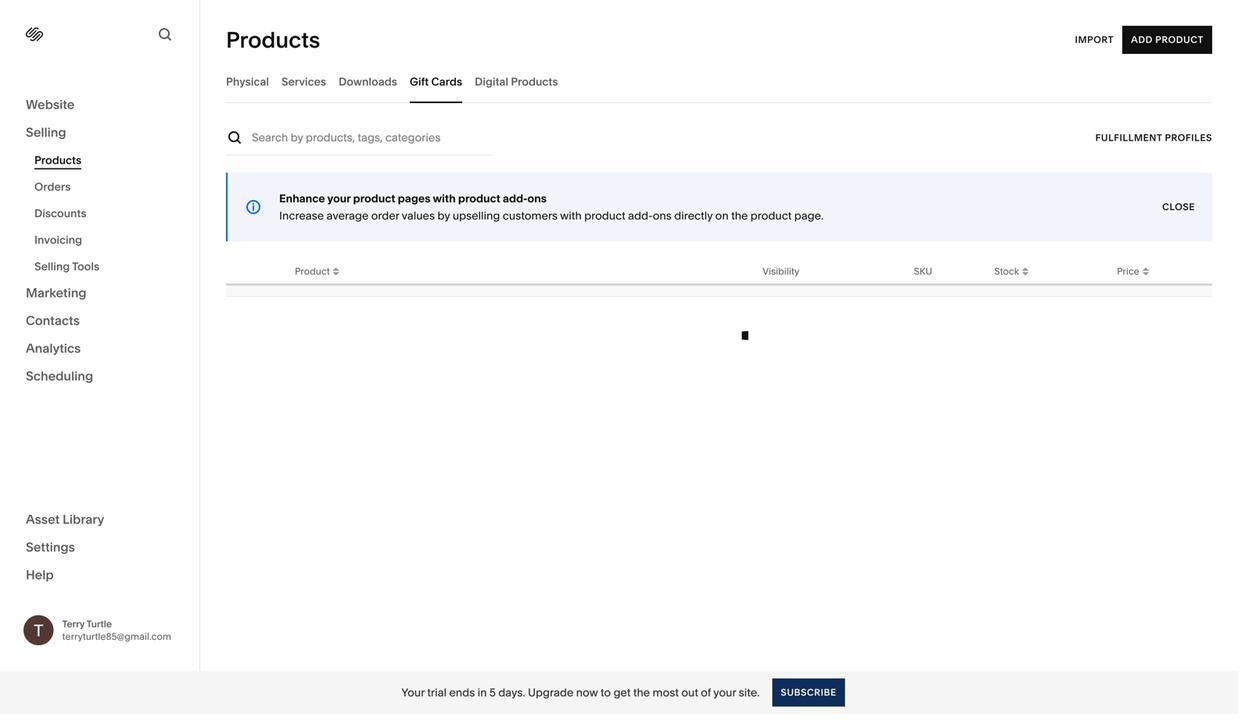 Task type: vqa. For each thing, say whether or not it's contained in the screenshot.
The Discounts
yes



Task type: locate. For each thing, give the bounding box(es) containing it.
1 vertical spatial product
[[295, 185, 330, 196]]

1 vertical spatial products
[[511, 75, 558, 88]]

help for help customers always pick the right gift by adding gift cards to your site.
[[578, 308, 602, 321]]

asset
[[26, 512, 60, 528]]

import
[[1075, 34, 1114, 45]]

your up right
[[729, 277, 756, 292]]

the right get
[[633, 687, 650, 700]]

marketing link
[[26, 285, 174, 303]]

cards up always
[[677, 277, 711, 292]]

products up orders at the top of page
[[34, 154, 81, 167]]

cards
[[677, 277, 711, 292], [674, 325, 703, 338]]

help for help
[[26, 568, 54, 583]]

0 vertical spatial to
[[714, 277, 726, 292]]

the
[[724, 308, 741, 321], [633, 687, 650, 700]]

discounts
[[34, 207, 86, 220]]

selling up "marketing"
[[34, 260, 70, 273]]

1 vertical spatial help
[[26, 568, 54, 583]]

gift
[[654, 277, 675, 292], [770, 308, 787, 321], [844, 308, 861, 321]]

the right "pick"
[[724, 308, 741, 321]]

discounts link
[[34, 200, 182, 227]]

add for add product
[[1131, 34, 1153, 45]]

cards down always
[[674, 325, 703, 338]]

5
[[490, 687, 496, 700]]

scheduling
[[26, 369, 93, 384]]

help left customers
[[578, 308, 602, 321]]

contacts link
[[26, 312, 174, 331]]

1 horizontal spatial the
[[724, 308, 741, 321]]

1 vertical spatial cards
[[674, 325, 703, 338]]

asset library
[[26, 512, 104, 528]]

1 horizontal spatial add
[[1131, 34, 1153, 45]]

selling tools link
[[34, 253, 182, 280]]

1 vertical spatial site.
[[739, 687, 760, 700]]

1 vertical spatial add
[[626, 277, 651, 292]]

subscribe
[[781, 688, 837, 699]]

help down settings
[[26, 568, 54, 583]]

0 vertical spatial selling
[[26, 125, 66, 140]]

site.
[[744, 325, 765, 338], [739, 687, 760, 700]]

cards
[[431, 75, 462, 88]]

settings
[[26, 540, 75, 555]]

products up "physical"
[[226, 27, 320, 53]]

gift right "adding"
[[844, 308, 861, 321]]

1 vertical spatial your
[[718, 325, 741, 338]]

terry
[[62, 619, 85, 630]]

services button
[[282, 60, 326, 103]]

0 horizontal spatial gift
[[654, 277, 675, 292]]

2 horizontal spatial products
[[511, 75, 558, 88]]

site. down right
[[744, 325, 765, 338]]

days.
[[498, 687, 525, 700]]

0 horizontal spatial help
[[26, 568, 54, 583]]

your trial ends in 5 days. upgrade now to get the most out of your site.
[[402, 687, 760, 700]]

import button
[[1075, 26, 1114, 54]]

out
[[681, 687, 698, 700]]

digital products button
[[475, 60, 558, 103]]

0 vertical spatial products
[[226, 27, 320, 53]]

of
[[701, 687, 711, 700]]

tab list
[[226, 60, 1212, 103]]

selling
[[26, 125, 66, 140], [34, 260, 70, 273]]

website link
[[26, 96, 174, 115]]

add right import in the top right of the page
[[1131, 34, 1153, 45]]

products
[[226, 27, 320, 53], [511, 75, 558, 88], [34, 154, 81, 167]]

0 horizontal spatial products
[[34, 154, 81, 167]]

0 horizontal spatial the
[[633, 687, 650, 700]]

your right of on the right
[[713, 687, 736, 700]]

gift up always
[[654, 277, 675, 292]]

add inside button
[[1131, 34, 1153, 45]]

adding
[[805, 308, 841, 321]]

1 vertical spatial the
[[633, 687, 650, 700]]

help inside help customers always pick the right gift by adding gift cards to your site.
[[578, 308, 602, 321]]

product
[[1155, 34, 1204, 45], [295, 185, 330, 196]]

2 vertical spatial products
[[34, 154, 81, 167]]

upgrade
[[528, 687, 574, 700]]

your down "pick"
[[718, 325, 741, 338]]

add
[[1131, 34, 1153, 45], [626, 277, 651, 292]]

products inside button
[[511, 75, 558, 88]]

1 horizontal spatial help
[[578, 308, 602, 321]]

site. inside help customers always pick the right gift by adding gift cards to your site.
[[744, 325, 765, 338]]

your inside help customers always pick the right gift by adding gift cards to your site.
[[718, 325, 741, 338]]

1 horizontal spatial product
[[1155, 34, 1204, 45]]

dropdown icon image
[[330, 187, 342, 199]]

to left get
[[601, 687, 611, 700]]

0 vertical spatial your
[[729, 277, 756, 292]]

selling inside "link"
[[26, 125, 66, 140]]

to
[[714, 277, 726, 292], [706, 325, 716, 338], [601, 687, 611, 700]]

0 vertical spatial product
[[1155, 34, 1204, 45]]

0 horizontal spatial add
[[626, 277, 651, 292]]

ends
[[449, 687, 475, 700]]

products link
[[34, 147, 182, 174]]

products right digital
[[511, 75, 558, 88]]

1 horizontal spatial products
[[226, 27, 320, 53]]

invoicing
[[34, 233, 82, 247]]

selling for selling tools
[[34, 260, 70, 273]]

help link
[[26, 567, 54, 584]]

your
[[729, 277, 756, 292], [718, 325, 741, 338], [713, 687, 736, 700]]

help
[[578, 308, 602, 321], [26, 568, 54, 583]]

tools
[[72, 260, 99, 273]]

0 vertical spatial add
[[1131, 34, 1153, 45]]

0 vertical spatial help
[[578, 308, 602, 321]]

terry turtle terryturtle85@gmail.com
[[62, 619, 171, 643]]

contacts
[[26, 313, 80, 329]]

site. right of on the right
[[739, 687, 760, 700]]

selling down the website
[[26, 125, 66, 140]]

to inside help customers always pick the right gift by adding gift cards to your site.
[[706, 325, 716, 338]]

gift left by
[[770, 308, 787, 321]]

to up "pick"
[[714, 277, 726, 292]]

add up customers
[[626, 277, 651, 292]]

get
[[614, 687, 631, 700]]

cards inside help customers always pick the right gift by adding gift cards to your site.
[[674, 325, 703, 338]]

fulfillment
[[1096, 132, 1162, 144]]

1 vertical spatial selling
[[34, 260, 70, 273]]

to down "pick"
[[706, 325, 716, 338]]

library
[[63, 512, 104, 528]]

1 vertical spatial to
[[706, 325, 716, 338]]

digital products
[[475, 75, 558, 88]]

0 vertical spatial site.
[[744, 325, 765, 338]]

0 vertical spatial the
[[724, 308, 741, 321]]

digital
[[475, 75, 508, 88]]

0 horizontal spatial product
[[295, 185, 330, 196]]

customers
[[605, 308, 660, 321]]

scheduling link
[[26, 368, 174, 386]]



Task type: describe. For each thing, give the bounding box(es) containing it.
tab list containing physical
[[226, 60, 1212, 103]]

product inside button
[[1155, 34, 1204, 45]]

right
[[744, 308, 768, 321]]

subscribe button
[[772, 679, 845, 707]]

in
[[478, 687, 487, 700]]

terryturtle85@gmail.com
[[62, 631, 171, 643]]

now
[[576, 687, 598, 700]]

selling link
[[26, 124, 174, 142]]

fulfillment profiles
[[1096, 132, 1212, 144]]

your
[[402, 687, 425, 700]]

physical
[[226, 75, 269, 88]]

2 vertical spatial your
[[713, 687, 736, 700]]

the inside help customers always pick the right gift by adding gift cards to your site.
[[724, 308, 741, 321]]

0 vertical spatial cards
[[677, 277, 711, 292]]

analytics link
[[26, 340, 174, 359]]

selling for selling
[[26, 125, 66, 140]]

by
[[790, 308, 802, 321]]

asset library link
[[26, 512, 174, 530]]

settings link
[[26, 539, 174, 558]]

downloads
[[339, 75, 397, 88]]

always
[[662, 308, 697, 321]]

services
[[282, 75, 326, 88]]

help customers always pick the right gift by adding gift cards to your site.
[[578, 308, 861, 338]]

gift
[[410, 75, 429, 88]]

add product
[[1131, 34, 1204, 45]]

add gift cards to your offerings
[[626, 277, 812, 292]]

fulfillment profiles button
[[1096, 124, 1212, 152]]

2 horizontal spatial gift
[[844, 308, 861, 321]]

analytics
[[26, 341, 81, 356]]

gift cards button
[[410, 60, 462, 103]]

most
[[653, 687, 679, 700]]

gift cards
[[410, 75, 462, 88]]

marketing
[[26, 285, 86, 301]]

profiles
[[1165, 132, 1212, 144]]

orders link
[[34, 174, 182, 200]]

2 vertical spatial to
[[601, 687, 611, 700]]

turtle
[[86, 619, 112, 630]]

Search by products, tags, categories field
[[252, 129, 493, 146]]

downloads button
[[339, 60, 397, 103]]

add product button
[[1123, 26, 1212, 54]]

offerings
[[759, 277, 812, 292]]

orders
[[34, 180, 71, 194]]

1 horizontal spatial gift
[[770, 308, 787, 321]]

website
[[26, 97, 75, 112]]

add for add gift cards to your offerings
[[626, 277, 651, 292]]

selling tools
[[34, 260, 99, 273]]

physical button
[[226, 60, 269, 103]]

pick
[[700, 308, 722, 321]]

trial
[[427, 687, 447, 700]]

invoicing link
[[34, 227, 182, 253]]



